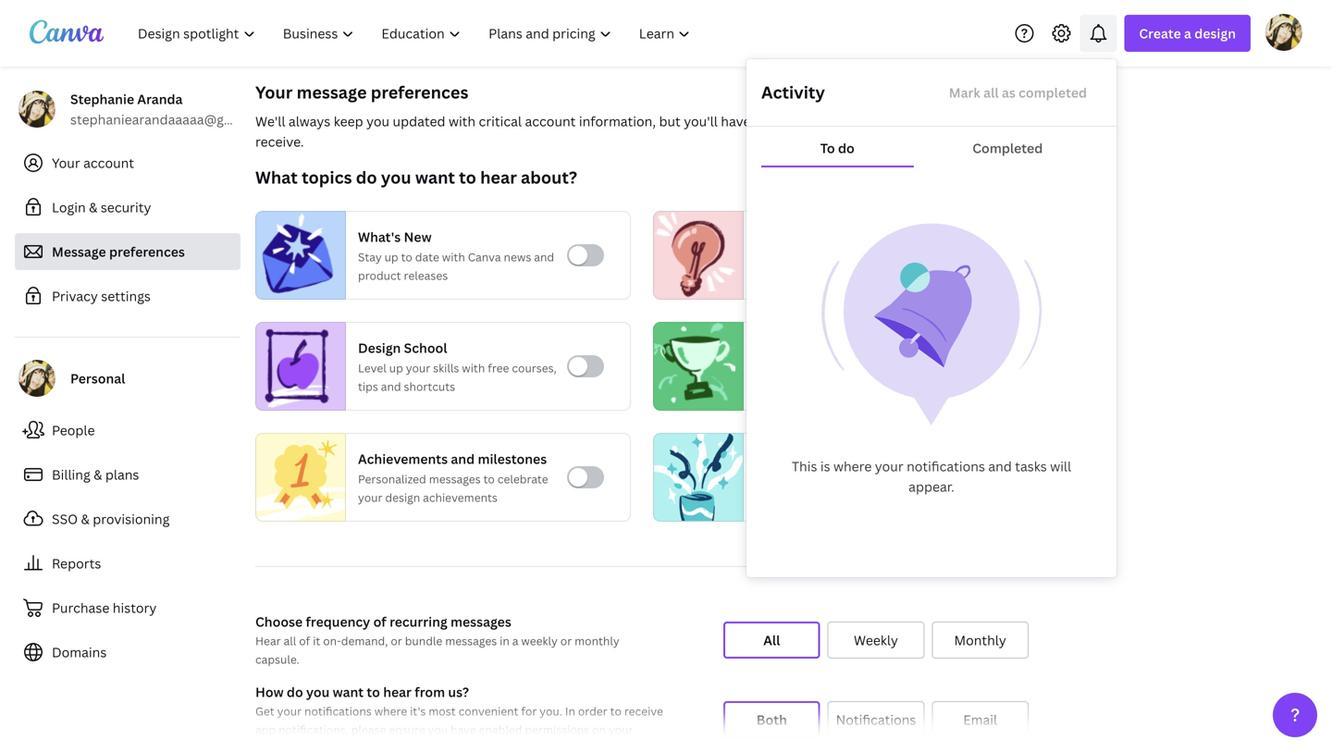Task type: describe. For each thing, give the bounding box(es) containing it.
your inside 'design challenges practice your skills with new design challenges'
[[803, 360, 827, 376]]

All button
[[724, 622, 821, 659]]

level
[[358, 360, 387, 376]]

domains
[[52, 644, 107, 661]]

1 horizontal spatial preferences
[[371, 81, 469, 104]]

purchase
[[52, 599, 110, 617]]

all
[[764, 632, 781, 649]]

and inside this is where your notifications and tasks will appear.
[[989, 458, 1012, 475]]

0 horizontal spatial preferences
[[109, 243, 185, 261]]

to inside the what's new stay up to date with canva news and product releases
[[401, 249, 413, 265]]

over
[[827, 112, 855, 130]]

topic image for recommendations
[[654, 211, 736, 300]]

1 horizontal spatial of
[[374, 613, 387, 631]]

please
[[351, 722, 386, 738]]

have inside "how do you want to hear from us? get your notifications where it's most convenient for you. in order to receive app notifications, please ensure you have enabled permissions on your device."
[[451, 722, 476, 738]]

what's new stay up to date with canva news and product releases
[[358, 228, 555, 283]]

billing & plans link
[[15, 456, 241, 493]]

content inside we'll always keep you updated with critical account information, but you'll have full control over the marketing content you receive.
[[947, 112, 996, 130]]

sso
[[52, 510, 78, 528]]

notifications inside this is where your notifications and tasks will appear.
[[907, 458, 986, 475]]

aranda
[[137, 90, 183, 108]]

settings
[[101, 287, 151, 305]]

you down updated
[[381, 166, 411, 189]]

completed
[[1019, 84, 1088, 101]]

stephanie
[[70, 90, 134, 108]]

news
[[504, 249, 532, 265]]

recurring
[[390, 613, 448, 631]]

templates,
[[802, 249, 859, 265]]

create
[[1140, 25, 1182, 42]]

you.
[[540, 704, 563, 719]]

Both button
[[724, 702, 821, 739]]

your for your message preferences
[[255, 81, 293, 104]]

skills inside 'design challenges practice your skills with new design challenges'
[[830, 360, 856, 376]]

school
[[404, 339, 448, 357]]

ensure
[[389, 722, 425, 738]]

most
[[429, 704, 456, 719]]

to do button
[[762, 131, 914, 166]]

Weekly button
[[828, 622, 925, 659]]

mark all as completed button
[[935, 74, 1102, 111]]

for inside "how do you want to hear from us? get your notifications where it's most convenient for you. in order to receive app notifications, please ensure you have enabled permissions on your device."
[[521, 704, 537, 719]]

events
[[805, 450, 848, 468]]

where inside "how do you want to hear from us? get your notifications where it's most convenient for you. in order to receive app notifications, please ensure you have enabled permissions on your device."
[[375, 704, 407, 719]]

weekly
[[854, 632, 899, 649]]

login & security
[[52, 199, 151, 216]]

and inside recommendations curated templates, graphics, and content picked for you
[[913, 249, 933, 265]]

do for how
[[287, 684, 303, 701]]

and inside design school level up your skills with free courses, tips and shortcuts
[[381, 379, 401, 394]]

to
[[821, 139, 835, 157]]

email
[[964, 711, 998, 729]]

achievements
[[358, 450, 448, 468]]

convenient
[[459, 704, 519, 719]]

you'll
[[684, 112, 718, 130]]

domains link
[[15, 634, 241, 671]]

privacy settings link
[[15, 278, 241, 315]]

etc.
[[937, 490, 957, 505]]

design school level up your skills with free courses, tips and shortcuts
[[358, 339, 557, 394]]

1 vertical spatial of
[[299, 634, 310, 649]]

have inside we'll always keep you updated with critical account information, but you'll have full control over the marketing content you receive.
[[721, 112, 751, 130]]

to right order
[[611, 704, 622, 719]]

1 horizontal spatial do
[[356, 166, 377, 189]]

to up please on the bottom of page
[[367, 684, 380, 701]]

us?
[[448, 684, 469, 701]]

on
[[592, 722, 606, 738]]

design for design school
[[358, 339, 401, 357]]

1 or from the left
[[391, 634, 402, 649]]

keep
[[334, 112, 363, 130]]

your inside achievements and milestones personalized messages to celebrate your design achievements
[[358, 490, 383, 505]]

enabled
[[479, 722, 522, 738]]

choose
[[255, 613, 303, 631]]

capsule.
[[255, 652, 300, 667]]

day,
[[855, 490, 878, 505]]

all inside choose frequency of recurring messages hear all of it on-demand, or bundle messages in a weekly or monthly capsule.
[[284, 634, 296, 649]]

achievements and milestones personalized messages to celebrate your design achievements
[[358, 450, 549, 505]]

to inside achievements and milestones personalized messages to celebrate your design achievements
[[484, 472, 495, 487]]

& for sso
[[81, 510, 90, 528]]

how do you want to hear from us? get your notifications where it's most convenient for you. in order to receive app notifications, please ensure you have enabled permissions on your device.
[[255, 684, 664, 752]]

but
[[659, 112, 681, 130]]

special events holiday and celebration messages for mother's/father's day, christmas etc.
[[756, 450, 957, 505]]

content inside recommendations curated templates, graphics, and content picked for you
[[756, 268, 798, 283]]

receive.
[[255, 133, 304, 150]]

sso & provisioning
[[52, 510, 170, 528]]

both
[[757, 711, 788, 729]]

your for your account
[[52, 154, 80, 172]]

topic image for design challenges
[[654, 322, 736, 411]]

notifications,
[[279, 722, 349, 738]]

plans
[[105, 466, 139, 484]]

always
[[289, 112, 331, 130]]

what
[[255, 166, 298, 189]]

appear.
[[909, 478, 955, 496]]

topic image for design school
[[256, 322, 338, 411]]

tips
[[358, 379, 378, 394]]

monthly
[[575, 634, 620, 649]]

create a design
[[1140, 25, 1237, 42]]

frequency
[[306, 613, 370, 631]]

picked
[[801, 268, 836, 283]]

messages up in
[[451, 613, 512, 631]]

your inside design school level up your skills with free courses, tips and shortcuts
[[406, 360, 431, 376]]

up for what's
[[385, 249, 399, 265]]

mark all as completed
[[949, 84, 1088, 101]]

your right the get in the bottom of the page
[[277, 704, 302, 719]]

app
[[255, 722, 276, 738]]

milestones
[[478, 450, 547, 468]]

top level navigation element
[[126, 15, 707, 52]]

recommendations
[[756, 228, 874, 246]]

you up notifications, at the left bottom
[[306, 684, 330, 701]]

design challenges practice your skills with new design challenges
[[756, 339, 946, 394]]

provisioning
[[93, 510, 170, 528]]

messages inside achievements and milestones personalized messages to celebrate your design achievements
[[429, 472, 481, 487]]

login
[[52, 199, 86, 216]]

messages left in
[[445, 634, 497, 649]]

Email button
[[932, 702, 1029, 739]]



Task type: vqa. For each thing, say whether or not it's contained in the screenshot.
"WHERE" to the bottom
yes



Task type: locate. For each thing, give the bounding box(es) containing it.
have down most
[[451, 722, 476, 738]]

you down graphics,
[[857, 268, 877, 283]]

1 vertical spatial your
[[52, 154, 80, 172]]

your up christmas
[[875, 458, 904, 475]]

purchase history
[[52, 599, 157, 617]]

messages
[[429, 472, 481, 487], [887, 472, 939, 487], [451, 613, 512, 631], [445, 634, 497, 649]]

all left as
[[984, 84, 999, 101]]

0 horizontal spatial notifications
[[305, 704, 372, 719]]

do inside "how do you want to hear from us? get your notifications where it's most convenient for you. in order to receive app notifications, please ensure you have enabled permissions on your device."
[[287, 684, 303, 701]]

graphics,
[[862, 249, 910, 265]]

the
[[858, 112, 879, 130]]

a inside choose frequency of recurring messages hear all of it on-demand, or bundle messages in a weekly or monthly capsule.
[[512, 634, 519, 649]]

control
[[778, 112, 823, 130]]

challenges down practice
[[756, 379, 815, 394]]

design up level
[[358, 339, 401, 357]]

and inside achievements and milestones personalized messages to celebrate your design achievements
[[451, 450, 475, 468]]

a right in
[[512, 634, 519, 649]]

stephaniearandaaaaa@gmail.com
[[70, 111, 281, 128]]

& right sso
[[81, 510, 90, 528]]

0 vertical spatial up
[[385, 249, 399, 265]]

and right 'news'
[[534, 249, 555, 265]]

0 vertical spatial for
[[839, 268, 855, 283]]

1 horizontal spatial or
[[561, 634, 572, 649]]

0 vertical spatial your
[[255, 81, 293, 104]]

activity
[[762, 81, 825, 104]]

and left tasks
[[989, 458, 1012, 475]]

your account link
[[15, 144, 241, 181]]

to do
[[821, 139, 855, 157]]

do right topics
[[356, 166, 377, 189]]

2 skills from the left
[[830, 360, 856, 376]]

&
[[89, 199, 98, 216], [94, 466, 102, 484], [81, 510, 90, 528]]

1 vertical spatial notifications
[[305, 704, 372, 719]]

do right the how
[[287, 684, 303, 701]]

2 vertical spatial do
[[287, 684, 303, 701]]

people
[[52, 422, 95, 439]]

your message preferences
[[255, 81, 469, 104]]

up inside the what's new stay up to date with canva news and product releases
[[385, 249, 399, 265]]

order
[[578, 704, 608, 719]]

& inside 'link'
[[89, 199, 98, 216]]

holiday
[[756, 472, 797, 487]]

history
[[113, 599, 157, 617]]

account up login & security
[[83, 154, 134, 172]]

notifications inside "how do you want to hear from us? get your notifications where it's most convenient for you. in order to receive app notifications, please ensure you have enabled permissions on your device."
[[305, 704, 372, 719]]

topic image left tips
[[256, 322, 338, 411]]

and inside the what's new stay up to date with canva news and product releases
[[534, 249, 555, 265]]

2 or from the left
[[561, 634, 572, 649]]

1 horizontal spatial want
[[415, 166, 455, 189]]

1 vertical spatial preferences
[[109, 243, 185, 261]]

receive
[[625, 704, 664, 719]]

0 horizontal spatial skills
[[433, 360, 459, 376]]

of up demand,
[[374, 613, 387, 631]]

1 vertical spatial want
[[333, 684, 364, 701]]

0 vertical spatial content
[[947, 112, 996, 130]]

notifications up notifications, at the left bottom
[[305, 704, 372, 719]]

0 horizontal spatial account
[[83, 154, 134, 172]]

for up etc.
[[941, 472, 957, 487]]

& for login
[[89, 199, 98, 216]]

1 horizontal spatial all
[[984, 84, 999, 101]]

0 vertical spatial of
[[374, 613, 387, 631]]

new
[[404, 228, 432, 246]]

for left you.
[[521, 704, 537, 719]]

we'll
[[255, 112, 286, 130]]

2 vertical spatial &
[[81, 510, 90, 528]]

to up the what's new stay up to date with canva news and product releases
[[459, 166, 476, 189]]

and right tips
[[381, 379, 401, 394]]

preferences down login & security 'link'
[[109, 243, 185, 261]]

account inside we'll always keep you updated with critical account information, but you'll have full control over the marketing content you receive.
[[525, 112, 576, 130]]

1 vertical spatial account
[[83, 154, 134, 172]]

design inside design school level up your skills with free courses, tips and shortcuts
[[358, 339, 401, 357]]

topic image for achievements and milestones
[[256, 429, 345, 526]]

with inside 'design challenges practice your skills with new design challenges'
[[859, 360, 882, 376]]

2 horizontal spatial design
[[909, 360, 946, 376]]

to left date
[[401, 249, 413, 265]]

messages up achievements
[[429, 472, 481, 487]]

0 horizontal spatial your
[[52, 154, 80, 172]]

for
[[839, 268, 855, 283], [941, 472, 957, 487], [521, 704, 537, 719]]

and
[[534, 249, 555, 265], [913, 249, 933, 265], [381, 379, 401, 394], [451, 450, 475, 468], [989, 458, 1012, 475], [800, 472, 820, 487]]

hear left the about?
[[480, 166, 517, 189]]

1 horizontal spatial account
[[525, 112, 576, 130]]

1 vertical spatial a
[[512, 634, 519, 649]]

a inside dropdown button
[[1185, 25, 1192, 42]]

to down milestones
[[484, 472, 495, 487]]

and inside special events holiday and celebration messages for mother's/father's day, christmas etc.
[[800, 472, 820, 487]]

up for design
[[389, 360, 403, 376]]

completed
[[973, 139, 1043, 157]]

with left critical
[[449, 112, 476, 130]]

your
[[255, 81, 293, 104], [52, 154, 80, 172]]

topic image for special events
[[654, 429, 743, 526]]

0 horizontal spatial content
[[756, 268, 798, 283]]

reports
[[52, 555, 101, 572]]

1 vertical spatial design
[[385, 490, 420, 505]]

where inside this is where your notifications and tasks will appear.
[[834, 458, 872, 475]]

challenges down picked
[[802, 339, 871, 357]]

courses,
[[512, 360, 557, 376]]

topic image for what's new
[[256, 211, 338, 300]]

up inside design school level up your skills with free courses, tips and shortcuts
[[389, 360, 403, 376]]

in
[[565, 704, 576, 719]]

with left free
[[462, 360, 485, 376]]

1 vertical spatial hear
[[383, 684, 412, 701]]

account right critical
[[525, 112, 576, 130]]

1 horizontal spatial your
[[255, 81, 293, 104]]

& for billing
[[94, 466, 102, 484]]

0 vertical spatial a
[[1185, 25, 1192, 42]]

notifications
[[836, 711, 917, 729]]

do for to
[[838, 139, 855, 157]]

a right create
[[1185, 25, 1192, 42]]

1 horizontal spatial where
[[834, 458, 872, 475]]

this is where your notifications and tasks will appear.
[[792, 458, 1072, 496]]

all inside button
[[984, 84, 999, 101]]

0 vertical spatial notifications
[[907, 458, 986, 475]]

0 vertical spatial have
[[721, 112, 751, 130]]

preferences up updated
[[371, 81, 469, 104]]

design inside achievements and milestones personalized messages to celebrate your design achievements
[[385, 490, 420, 505]]

0 horizontal spatial a
[[512, 634, 519, 649]]

messages up christmas
[[887, 472, 939, 487]]

tasks
[[1016, 458, 1047, 475]]

christmas
[[880, 490, 934, 505]]

design for design challenges
[[756, 339, 799, 357]]

want up please on the bottom of page
[[333, 684, 364, 701]]

your right practice
[[803, 360, 827, 376]]

hear
[[255, 634, 281, 649]]

with inside design school level up your skills with free courses, tips and shortcuts
[[462, 360, 485, 376]]

date
[[415, 249, 439, 265]]

for inside special events holiday and celebration messages for mother's/father's day, christmas etc.
[[941, 472, 957, 487]]

design up practice
[[756, 339, 799, 357]]

for down templates,
[[839, 268, 855, 283]]

0 horizontal spatial design
[[358, 339, 401, 357]]

device.
[[255, 741, 294, 752]]

0 horizontal spatial want
[[333, 684, 364, 701]]

this
[[792, 458, 818, 475]]

your inside this is where your notifications and tasks will appear.
[[875, 458, 904, 475]]

0 horizontal spatial of
[[299, 634, 310, 649]]

security
[[101, 199, 151, 216]]

design inside dropdown button
[[1195, 25, 1237, 42]]

2 vertical spatial for
[[521, 704, 537, 719]]

recommendations curated templates, graphics, and content picked for you
[[756, 228, 933, 283]]

for inside recommendations curated templates, graphics, and content picked for you
[[839, 268, 855, 283]]

you right keep
[[367, 112, 390, 130]]

and right graphics,
[[913, 249, 933, 265]]

releases
[[404, 268, 448, 283]]

0 vertical spatial where
[[834, 458, 872, 475]]

your down school
[[406, 360, 431, 376]]

mark
[[949, 84, 981, 101]]

Notifications button
[[828, 702, 925, 739]]

your down personalized
[[358, 490, 383, 505]]

0 horizontal spatial or
[[391, 634, 402, 649]]

1 horizontal spatial a
[[1185, 25, 1192, 42]]

1 horizontal spatial hear
[[480, 166, 517, 189]]

it's
[[410, 704, 426, 719]]

with left new
[[859, 360, 882, 376]]

of left it
[[299, 634, 310, 649]]

stay
[[358, 249, 382, 265]]

billing & plans
[[52, 466, 139, 484]]

1 horizontal spatial design
[[756, 339, 799, 357]]

you up completed button
[[1000, 112, 1023, 130]]

0 horizontal spatial do
[[287, 684, 303, 701]]

design right new
[[909, 360, 946, 376]]

canva
[[468, 249, 501, 265]]

permissions
[[525, 722, 590, 738]]

in
[[500, 634, 510, 649]]

design down personalized
[[385, 490, 420, 505]]

Monthly button
[[932, 622, 1029, 659]]

1 vertical spatial all
[[284, 634, 296, 649]]

2 horizontal spatial for
[[941, 472, 957, 487]]

full
[[754, 112, 775, 130]]

topic image left stay
[[256, 211, 338, 300]]

personal
[[70, 370, 125, 387]]

where right is
[[834, 458, 872, 475]]

0 horizontal spatial have
[[451, 722, 476, 738]]

notifications up the appear. at the right of page
[[907, 458, 986, 475]]

topic image left practice
[[654, 322, 736, 411]]

1 horizontal spatial notifications
[[907, 458, 986, 475]]

1 horizontal spatial have
[[721, 112, 751, 130]]

0 vertical spatial all
[[984, 84, 999, 101]]

with inside we'll always keep you updated with critical account information, but you'll have full control over the marketing content you receive.
[[449, 112, 476, 130]]

up right level
[[389, 360, 403, 376]]

0 vertical spatial challenges
[[802, 339, 871, 357]]

your
[[406, 360, 431, 376], [803, 360, 827, 376], [875, 458, 904, 475], [358, 490, 383, 505], [277, 704, 302, 719], [609, 722, 633, 738]]

want inside "how do you want to hear from us? get your notifications where it's most convenient for you. in order to receive app notifications, please ensure you have enabled permissions on your device."
[[333, 684, 364, 701]]

1 horizontal spatial skills
[[830, 360, 856, 376]]

1 vertical spatial &
[[94, 466, 102, 484]]

updated
[[393, 112, 446, 130]]

0 horizontal spatial where
[[375, 704, 407, 719]]

skills inside design school level up your skills with free courses, tips and shortcuts
[[433, 360, 459, 376]]

up
[[385, 249, 399, 265], [389, 360, 403, 376]]

1 horizontal spatial for
[[839, 268, 855, 283]]

topic image left curated
[[654, 211, 736, 300]]

what topics do you want to hear about?
[[255, 166, 578, 189]]

you inside recommendations curated templates, graphics, and content picked for you
[[857, 268, 877, 283]]

privacy
[[52, 287, 98, 305]]

where up ensure
[[375, 704, 407, 719]]

0 vertical spatial &
[[89, 199, 98, 216]]

content down mark
[[947, 112, 996, 130]]

0 vertical spatial preferences
[[371, 81, 469, 104]]

and up mother's/father's
[[800, 472, 820, 487]]

1 horizontal spatial design
[[1195, 25, 1237, 42]]

up right stay
[[385, 249, 399, 265]]

a picture of a bell ringing. image
[[821, 223, 1043, 427]]

& right login
[[89, 199, 98, 216]]

with
[[449, 112, 476, 130], [442, 249, 465, 265], [462, 360, 485, 376], [859, 360, 882, 376]]

with right date
[[442, 249, 465, 265]]

topic image left holiday
[[654, 429, 743, 526]]

skills left new
[[830, 360, 856, 376]]

privacy settings
[[52, 287, 151, 305]]

your right on
[[609, 722, 633, 738]]

with inside the what's new stay up to date with canva news and product releases
[[442, 249, 465, 265]]

1 vertical spatial challenges
[[756, 379, 815, 394]]

special
[[756, 450, 802, 468]]

all
[[984, 84, 999, 101], [284, 634, 296, 649]]

and up achievements
[[451, 450, 475, 468]]

account
[[525, 112, 576, 130], [83, 154, 134, 172]]

0 horizontal spatial design
[[385, 490, 420, 505]]

or right weekly
[[561, 634, 572, 649]]

skills up the shortcuts
[[433, 360, 459, 376]]

messages inside special events holiday and celebration messages for mother's/father's day, christmas etc.
[[887, 472, 939, 487]]

reports link
[[15, 545, 241, 582]]

have left full
[[721, 112, 751, 130]]

1 vertical spatial have
[[451, 722, 476, 738]]

of
[[374, 613, 387, 631], [299, 634, 310, 649]]

or left bundle
[[391, 634, 402, 649]]

1 skills from the left
[[433, 360, 459, 376]]

0 horizontal spatial for
[[521, 704, 537, 719]]

as
[[1002, 84, 1016, 101]]

get
[[255, 704, 275, 719]]

1 horizontal spatial content
[[947, 112, 996, 130]]

stephanie aranda image
[[1266, 14, 1303, 51]]

1 vertical spatial up
[[389, 360, 403, 376]]

login & security link
[[15, 189, 241, 226]]

you down most
[[428, 722, 448, 738]]

topic image left personalized
[[256, 429, 345, 526]]

hear inside "how do you want to hear from us? get your notifications where it's most convenient for you. in order to receive app notifications, please ensure you have enabled permissions on your device."
[[383, 684, 412, 701]]

hear up it's
[[383, 684, 412, 701]]

1 vertical spatial content
[[756, 268, 798, 283]]

new
[[885, 360, 907, 376]]

want down updated
[[415, 166, 455, 189]]

your up login
[[52, 154, 80, 172]]

curated
[[756, 249, 799, 265]]

demand,
[[341, 634, 388, 649]]

1 vertical spatial do
[[356, 166, 377, 189]]

achievements
[[423, 490, 498, 505]]

1 vertical spatial for
[[941, 472, 957, 487]]

1 vertical spatial where
[[375, 704, 407, 719]]

0 vertical spatial account
[[525, 112, 576, 130]]

choose frequency of recurring messages hear all of it on-demand, or bundle messages in a weekly or monthly capsule.
[[255, 613, 620, 667]]

will
[[1051, 458, 1072, 475]]

do right to
[[838, 139, 855, 157]]

your up the we'll
[[255, 81, 293, 104]]

& left plans
[[94, 466, 102, 484]]

0 vertical spatial want
[[415, 166, 455, 189]]

we'll always keep you updated with critical account information, but you'll have full control over the marketing content you receive.
[[255, 112, 1023, 150]]

or
[[391, 634, 402, 649], [561, 634, 572, 649]]

0 horizontal spatial all
[[284, 634, 296, 649]]

all right hear
[[284, 634, 296, 649]]

sso & provisioning link
[[15, 501, 241, 538]]

do inside to do button
[[838, 139, 855, 157]]

your account
[[52, 154, 134, 172]]

0 vertical spatial do
[[838, 139, 855, 157]]

2 horizontal spatial do
[[838, 139, 855, 157]]

completed button
[[914, 131, 1102, 166]]

topic image
[[256, 211, 338, 300], [654, 211, 736, 300], [256, 322, 338, 411], [654, 322, 736, 411], [256, 429, 345, 526], [654, 429, 743, 526]]

content down curated
[[756, 268, 798, 283]]

design right create
[[1195, 25, 1237, 42]]

0 horizontal spatial hear
[[383, 684, 412, 701]]

0 vertical spatial hear
[[480, 166, 517, 189]]

bundle
[[405, 634, 443, 649]]

0 vertical spatial design
[[1195, 25, 1237, 42]]



